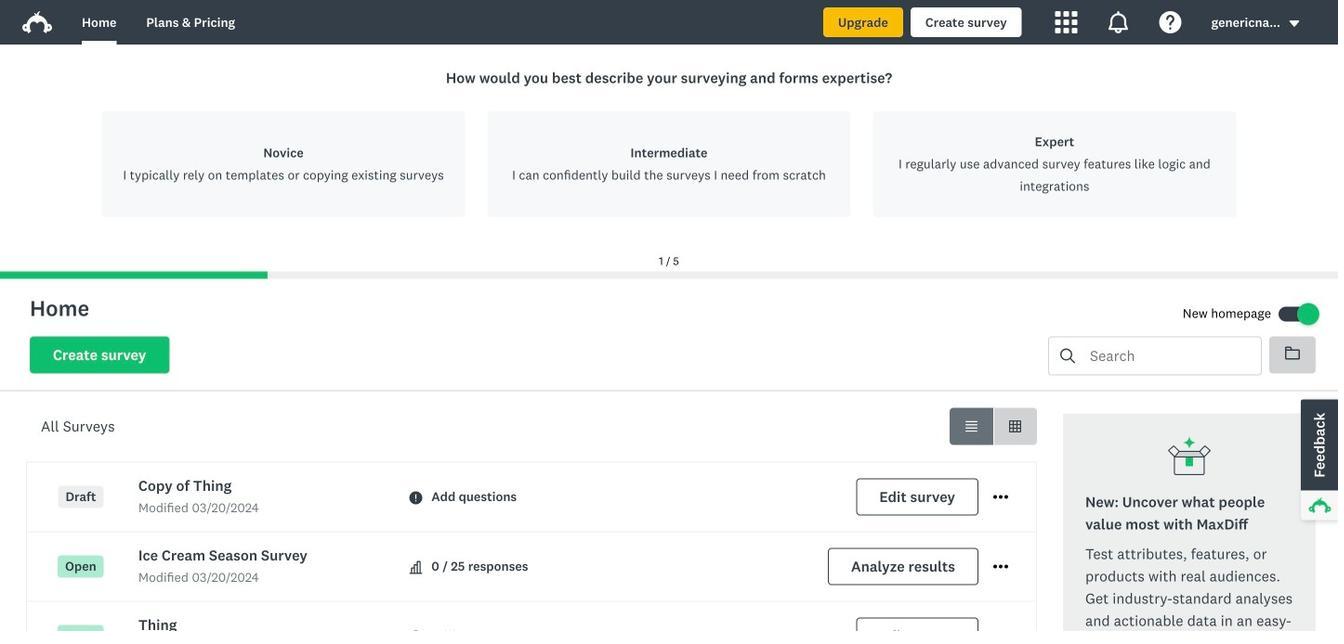 Task type: locate. For each thing, give the bounding box(es) containing it.
group
[[950, 408, 1037, 446]]

1 brand logo image from the top
[[22, 7, 52, 37]]

dropdown arrow icon image
[[1288, 17, 1301, 30], [1290, 20, 1299, 27]]

response count image
[[409, 562, 422, 575], [409, 562, 422, 575]]

1 folders image from the top
[[1285, 346, 1300, 361]]

warning image
[[409, 492, 422, 505]]

notification center icon image
[[1107, 11, 1130, 33]]

help icon image
[[1159, 11, 1182, 33]]

products icon image
[[1055, 11, 1078, 33], [1055, 11, 1078, 33]]

open menu image
[[993, 490, 1008, 505], [993, 560, 1008, 575], [993, 566, 1008, 569]]

brand logo image
[[22, 7, 52, 37], [22, 11, 52, 33]]

search image
[[1060, 349, 1075, 364], [1060, 349, 1075, 364]]

1 open menu image from the top
[[993, 490, 1008, 505]]

dialog
[[0, 45, 1338, 279]]

folders image
[[1285, 346, 1300, 361], [1285, 347, 1300, 360]]



Task type: vqa. For each thing, say whether or not it's contained in the screenshot.
Open menu icon
yes



Task type: describe. For each thing, give the bounding box(es) containing it.
open menu image
[[993, 496, 1008, 500]]

Search text field
[[1075, 338, 1261, 375]]

2 brand logo image from the top
[[22, 11, 52, 33]]

max diff icon image
[[1167, 436, 1212, 481]]

2 open menu image from the top
[[993, 560, 1008, 575]]

2 folders image from the top
[[1285, 347, 1300, 360]]

3 open menu image from the top
[[993, 566, 1008, 569]]



